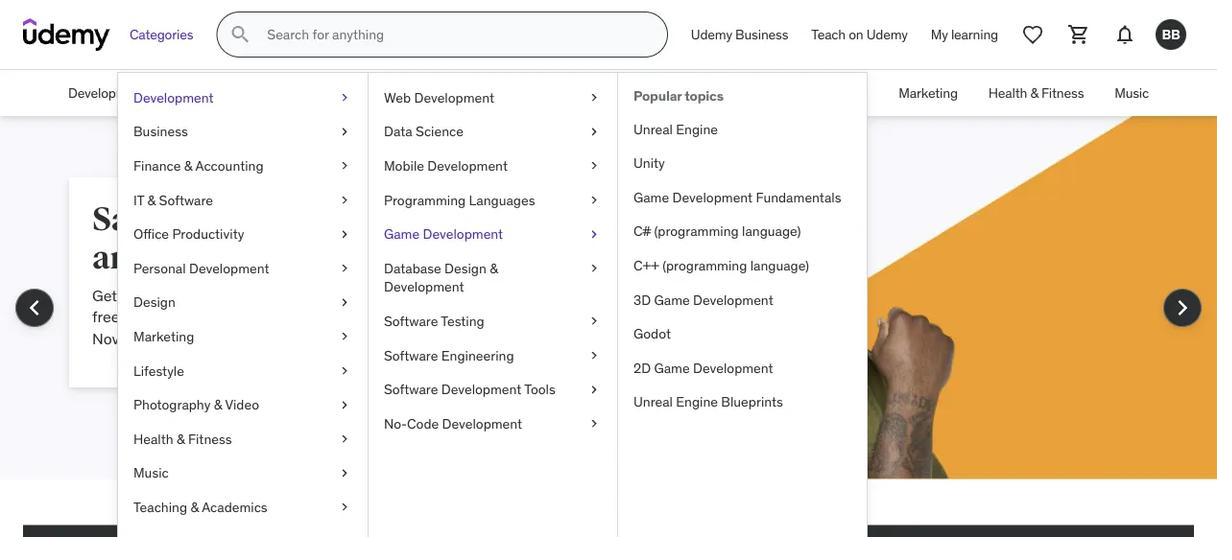 Task type: locate. For each thing, give the bounding box(es) containing it.
0 vertical spatial finance & accounting link
[[245, 70, 402, 116]]

2 vertical spatial design
[[133, 294, 176, 311]]

0 horizontal spatial health & fitness link
[[118, 423, 368, 457]]

0 vertical spatial design
[[828, 84, 868, 102]]

office productivity
[[526, 84, 634, 102], [133, 226, 244, 243]]

personal development
[[665, 84, 797, 102], [133, 260, 269, 277]]

xsmall image inside "data science" link
[[587, 123, 602, 141]]

office productivity link
[[510, 70, 649, 116], [118, 217, 368, 252]]

0 horizontal spatial udemy
[[691, 26, 733, 43]]

software
[[442, 84, 495, 102], [159, 191, 213, 209], [384, 313, 438, 330], [384, 347, 438, 364], [384, 381, 438, 398]]

xsmall image for software testing
[[587, 312, 602, 331]]

health & fitness down wishlist icon
[[989, 84, 1085, 102]]

& down photography
[[177, 431, 185, 448]]

shopping cart with 0 items image
[[1068, 23, 1091, 46]]

it & software for lifestyle
[[133, 191, 213, 209]]

& for the bottommost health & fitness link
[[177, 431, 185, 448]]

development down categories dropdown button
[[133, 89, 214, 106]]

& left video
[[214, 396, 222, 414]]

1 vertical spatial finance & accounting
[[133, 157, 264, 174]]

xsmall image inside lifestyle link
[[337, 362, 352, 381]]

0 vertical spatial productivity
[[564, 84, 634, 102]]

categories button
[[118, 12, 205, 58]]

fitness down shopping cart with 0 items icon
[[1042, 84, 1085, 102]]

music
[[1115, 84, 1150, 102], [133, 465, 169, 482]]

1 engine from the top
[[676, 120, 718, 138]]

xsmall image for software engineering
[[587, 346, 602, 365]]

submit search image
[[229, 23, 252, 46]]

udemy right on
[[867, 26, 908, 43]]

no-code development
[[384, 415, 523, 433]]

xsmall image inside the marketing link
[[337, 328, 352, 346]]

1 vertical spatial office
[[133, 226, 169, 243]]

the down 'little'
[[209, 307, 232, 327]]

business left teach at the top right of page
[[736, 26, 789, 43]]

1 vertical spatial business
[[177, 84, 230, 102]]

design link for lifestyle
[[118, 286, 368, 320]]

xsmall image
[[337, 88, 352, 107], [587, 123, 602, 141], [587, 157, 602, 176], [587, 191, 602, 210], [587, 225, 602, 244], [337, 259, 352, 278], [587, 312, 602, 331], [587, 346, 602, 365], [337, 362, 352, 381], [337, 396, 352, 415], [337, 430, 352, 449]]

& up now.
[[184, 157, 193, 174]]

xsmall image inside the game development link
[[587, 225, 602, 244]]

0 horizontal spatial marketing link
[[118, 320, 368, 354]]

teach on udemy
[[812, 26, 908, 43]]

1 vertical spatial finance
[[133, 157, 181, 174]]

game right "3d"
[[654, 291, 690, 309]]

& down wishlist icon
[[1031, 84, 1039, 102]]

0 horizontal spatial design link
[[118, 286, 368, 320]]

language) down "c# (programming language)" link in the right of the page
[[751, 257, 810, 274]]

0 vertical spatial the
[[391, 286, 413, 305]]

2d game development link
[[618, 351, 867, 386]]

c#
[[634, 223, 651, 240]]

2.
[[123, 329, 135, 348]]

development up "science" in the top of the page
[[414, 89, 495, 106]]

want
[[294, 307, 327, 327]]

game development link
[[369, 217, 618, 252]]

office up courses
[[133, 226, 169, 243]]

health & fitness link down video
[[118, 423, 368, 457]]

2 unreal from the top
[[634, 394, 673, 411]]

xsmall image
[[587, 88, 602, 107], [337, 123, 352, 141], [337, 157, 352, 176], [337, 191, 352, 210], [337, 225, 352, 244], [587, 259, 602, 278], [337, 293, 352, 312], [337, 328, 352, 346], [587, 381, 602, 399], [587, 415, 602, 434], [337, 464, 352, 483], [337, 499, 352, 517]]

udemy business link
[[680, 12, 800, 58]]

0 vertical spatial office
[[526, 84, 561, 102]]

office productivity up "data science" link
[[526, 84, 634, 102]]

1 vertical spatial design
[[445, 260, 487, 277]]

1 unreal from the top
[[634, 120, 673, 138]]

music for top music link
[[1115, 84, 1150, 102]]

0 horizontal spatial finance
[[133, 157, 181, 174]]

little
[[220, 286, 251, 305]]

0 vertical spatial engine
[[676, 120, 718, 138]]

0 vertical spatial (programming
[[655, 223, 739, 240]]

1 horizontal spatial it & software
[[418, 84, 495, 102]]

software up anytime.
[[159, 191, 213, 209]]

0 vertical spatial personal
[[665, 84, 716, 102]]

0 horizontal spatial personal development link
[[118, 252, 368, 286]]

accounting up now.
[[195, 157, 264, 174]]

1 vertical spatial engine
[[676, 394, 718, 411]]

save now. learn anytime. get courses for as little as $11.99 and enjoy the freedom to learn the way you want (for less). sale ends nov 2.
[[92, 200, 463, 348]]

development link down udemy image at the left top
[[53, 70, 162, 116]]

1 vertical spatial design link
[[118, 286, 368, 320]]

finance & accounting up data
[[261, 84, 387, 102]]

Search for anything text field
[[263, 18, 644, 51]]

office productivity link for lifestyle
[[118, 217, 368, 252]]

0 vertical spatial it
[[418, 84, 428, 102]]

health & fitness
[[989, 84, 1085, 102], [133, 431, 232, 448]]

design left "for"
[[133, 294, 176, 311]]

unity link
[[618, 146, 867, 181]]

0 horizontal spatial as
[[201, 286, 217, 305]]

(programming up c++ (programming language)
[[655, 223, 739, 240]]

1 vertical spatial office productivity link
[[118, 217, 368, 252]]

health & fitness down photography
[[133, 431, 232, 448]]

xsmall image inside software engineering link
[[587, 346, 602, 365]]

academics
[[202, 499, 268, 516]]

game up 'database' at the left of the page
[[384, 226, 420, 243]]

development down software development tools link
[[442, 415, 523, 433]]

xsmall image for marketing
[[337, 328, 352, 346]]

1 vertical spatial finance & accounting link
[[118, 149, 368, 183]]

c++
[[634, 257, 660, 274]]

finance & accounting link up data
[[245, 70, 402, 116]]

productivity
[[564, 84, 634, 102], [172, 226, 244, 243]]

office productivity for lifestyle
[[133, 226, 244, 243]]

finance & accounting up now.
[[133, 157, 264, 174]]

xsmall image for programming languages
[[587, 191, 602, 210]]

bb link
[[1149, 12, 1195, 58]]

xsmall image inside programming languages link
[[587, 191, 602, 210]]

& right teaching
[[191, 499, 199, 516]]

0 vertical spatial unreal
[[634, 120, 673, 138]]

health down wishlist icon
[[989, 84, 1028, 102]]

1 horizontal spatial accounting
[[321, 84, 387, 102]]

1 vertical spatial office productivity
[[133, 226, 244, 243]]

0 horizontal spatial office
[[133, 226, 169, 243]]

marketing
[[899, 84, 958, 102], [133, 328, 194, 345]]

udemy image
[[23, 18, 110, 51]]

0 vertical spatial personal development link
[[649, 70, 812, 116]]

engine
[[676, 120, 718, 138], [676, 394, 718, 411]]

teaching
[[133, 499, 187, 516]]

enjoy
[[351, 286, 387, 305]]

0 vertical spatial it & software link
[[402, 70, 510, 116]]

bb
[[1162, 26, 1181, 43]]

1 vertical spatial marketing
[[133, 328, 194, 345]]

xsmall image inside web development link
[[587, 88, 602, 107]]

development down 'database' at the left of the page
[[384, 279, 464, 296]]

2 vertical spatial business
[[133, 123, 188, 140]]

personal development link down 'udemy business' link
[[649, 70, 812, 116]]

1 vertical spatial personal
[[133, 260, 186, 277]]

&
[[310, 84, 318, 102], [431, 84, 439, 102], [1031, 84, 1039, 102], [184, 157, 193, 174], [147, 191, 156, 209], [490, 260, 498, 277], [214, 396, 222, 414], [177, 431, 185, 448], [191, 499, 199, 516]]

2 udemy from the left
[[867, 26, 908, 43]]

1 vertical spatial music
[[133, 465, 169, 482]]

1 horizontal spatial fitness
[[1042, 84, 1085, 102]]

fitness down "photography & video"
[[188, 431, 232, 448]]

1 horizontal spatial personal development
[[665, 84, 797, 102]]

teaching & academics link
[[118, 491, 368, 525]]

0 horizontal spatial it
[[133, 191, 144, 209]]

office up "data science" link
[[526, 84, 561, 102]]

xsmall image inside software testing link
[[587, 312, 602, 331]]

photography
[[133, 396, 211, 414]]

xsmall image for mobile development
[[587, 157, 602, 176]]

xsmall image for development
[[337, 88, 352, 107]]

xsmall image inside health & fitness link
[[337, 430, 352, 449]]

software testing
[[384, 313, 485, 330]]

& down the game development link
[[490, 260, 498, 277]]

2 engine from the top
[[676, 394, 718, 411]]

software for software development tools
[[384, 381, 438, 398]]

1 vertical spatial unreal
[[634, 394, 673, 411]]

it & software link up 'little'
[[118, 183, 368, 217]]

the up sale
[[391, 286, 413, 305]]

0 horizontal spatial accounting
[[195, 157, 264, 174]]

software development tools
[[384, 381, 556, 398]]

1 vertical spatial personal development link
[[118, 252, 368, 286]]

xsmall image inside personal development link
[[337, 259, 352, 278]]

1 horizontal spatial as
[[255, 286, 270, 305]]

xsmall image for it & software
[[337, 191, 352, 210]]

0 vertical spatial music
[[1115, 84, 1150, 102]]

software up the code
[[384, 381, 438, 398]]

0 vertical spatial marketing
[[899, 84, 958, 102]]

personal development for lifestyle
[[133, 260, 269, 277]]

personal development link for health & fitness
[[649, 70, 812, 116]]

personal up 'unreal engine'
[[665, 84, 716, 102]]

& for lifestyle's it & software link
[[147, 191, 156, 209]]

business link
[[162, 70, 245, 116], [118, 115, 368, 149]]

1 horizontal spatial productivity
[[564, 84, 634, 102]]

1 as from the left
[[201, 286, 217, 305]]

accounting up data
[[321, 84, 387, 102]]

marketing link for lifestyle
[[118, 320, 368, 354]]

xsmall image for design
[[337, 293, 352, 312]]

personal up courses
[[133, 260, 186, 277]]

teach
[[812, 26, 846, 43]]

xsmall image inside photography & video 'link'
[[337, 396, 352, 415]]

1 horizontal spatial marketing
[[899, 84, 958, 102]]

health down photography
[[133, 431, 173, 448]]

office productivity up "for"
[[133, 226, 244, 243]]

(programming
[[655, 223, 739, 240], [663, 257, 747, 274]]

business for lifestyle
[[133, 123, 188, 140]]

0 horizontal spatial productivity
[[172, 226, 244, 243]]

productivity up 'unreal engine'
[[564, 84, 634, 102]]

1 vertical spatial health
[[133, 431, 173, 448]]

design
[[828, 84, 868, 102], [445, 260, 487, 277], [133, 294, 176, 311]]

as right "for"
[[201, 286, 217, 305]]

productivity up "for"
[[172, 226, 244, 243]]

(programming for c#
[[655, 223, 739, 240]]

accounting for health & fitness
[[321, 84, 387, 102]]

marketing down my
[[899, 84, 958, 102]]

0 horizontal spatial it & software
[[133, 191, 213, 209]]

it & software link for health & fitness
[[402, 70, 510, 116]]

1 vertical spatial fitness
[[188, 431, 232, 448]]

xsmall image for business
[[337, 123, 352, 141]]

1 vertical spatial accounting
[[195, 157, 264, 174]]

0 vertical spatial health
[[989, 84, 1028, 102]]

as
[[201, 286, 217, 305], [255, 286, 270, 305]]

previous image
[[19, 293, 50, 324]]

personal development up "for"
[[133, 260, 269, 277]]

it
[[418, 84, 428, 102], [133, 191, 144, 209]]

0 vertical spatial office productivity
[[526, 84, 634, 102]]

0 vertical spatial health & fitness link
[[974, 70, 1100, 116]]

0 vertical spatial personal development
[[665, 84, 797, 102]]

it & software link up "science" in the top of the page
[[402, 70, 510, 116]]

1 vertical spatial it & software link
[[118, 183, 368, 217]]

it up anytime.
[[133, 191, 144, 209]]

xsmall image for software development tools
[[587, 381, 602, 399]]

it & software
[[418, 84, 495, 102], [133, 191, 213, 209]]

1 horizontal spatial it & software link
[[402, 70, 510, 116]]

& right web
[[431, 84, 439, 102]]

no-code development link
[[369, 407, 618, 441]]

music link up academics
[[118, 457, 368, 491]]

personal development up unreal engine "link"
[[665, 84, 797, 102]]

finance & accounting link up now.
[[118, 149, 368, 183]]

xsmall image inside teaching & academics link
[[337, 499, 352, 517]]

0 vertical spatial design link
[[812, 70, 884, 116]]

finance & accounting for health & fitness
[[261, 84, 387, 102]]

c++ (programming language) link
[[618, 249, 867, 283]]

2 as from the left
[[255, 286, 270, 305]]

business up save
[[133, 123, 188, 140]]

1 horizontal spatial the
[[391, 286, 413, 305]]

on
[[849, 26, 864, 43]]

xsmall image inside mobile development link
[[587, 157, 602, 176]]

music link down notifications icon
[[1100, 70, 1165, 116]]

& for lifestyle's finance & accounting link
[[184, 157, 193, 174]]

(programming up 3d game development
[[663, 257, 747, 274]]

business link for health & fitness
[[162, 70, 245, 116]]

unreal down 2d at bottom
[[634, 394, 673, 411]]

xsmall image inside database design & development link
[[587, 259, 602, 278]]

unreal down popular
[[634, 120, 673, 138]]

sale
[[396, 307, 426, 327]]

business link for lifestyle
[[118, 115, 368, 149]]

engineering
[[442, 347, 514, 364]]

1 horizontal spatial personal development link
[[649, 70, 812, 116]]

1 horizontal spatial marketing link
[[884, 70, 974, 116]]

xsmall image inside no-code development 'link'
[[587, 415, 602, 434]]

1 vertical spatial productivity
[[172, 226, 244, 243]]

& left web
[[310, 84, 318, 102]]

1 horizontal spatial office productivity
[[526, 84, 634, 102]]

personal development link for lifestyle
[[118, 252, 368, 286]]

software down sale
[[384, 347, 438, 364]]

as up way
[[255, 286, 270, 305]]

0 vertical spatial fitness
[[1042, 84, 1085, 102]]

1 horizontal spatial udemy
[[867, 26, 908, 43]]

my
[[931, 26, 949, 43]]

1 horizontal spatial design
[[445, 260, 487, 277]]

now.
[[168, 200, 236, 240]]

business
[[736, 26, 789, 43], [177, 84, 230, 102], [133, 123, 188, 140]]

0 vertical spatial language)
[[742, 223, 801, 240]]

music down notifications icon
[[1115, 84, 1150, 102]]

1 vertical spatial it
[[133, 191, 144, 209]]

engine down topics
[[676, 120, 718, 138]]

marketing link down my
[[884, 70, 974, 116]]

1 horizontal spatial personal
[[665, 84, 716, 102]]

& left now.
[[147, 191, 156, 209]]

unreal engine link
[[618, 112, 867, 146]]

finance & accounting link
[[245, 70, 402, 116], [118, 149, 368, 183]]

personal
[[665, 84, 716, 102], [133, 260, 186, 277]]

software for software engineering
[[384, 347, 438, 364]]

health & fitness link down wishlist icon
[[974, 70, 1100, 116]]

it & software up anytime.
[[133, 191, 213, 209]]

development down the 'engineering'
[[442, 381, 522, 398]]

1 horizontal spatial office productivity link
[[510, 70, 649, 116]]

development link down submit search icon
[[118, 81, 368, 115]]

1 vertical spatial marketing link
[[118, 320, 368, 354]]

1 horizontal spatial music
[[1115, 84, 1150, 102]]

unreal inside "link"
[[634, 120, 673, 138]]

0 horizontal spatial it & software link
[[118, 183, 368, 217]]

engine inside "link"
[[676, 120, 718, 138]]

udemy up topics
[[691, 26, 733, 43]]

1 horizontal spatial music link
[[1100, 70, 1165, 116]]

engine down 2d game development
[[676, 394, 718, 411]]

music up teaching
[[133, 465, 169, 482]]

1 vertical spatial it & software
[[133, 191, 213, 209]]

0 horizontal spatial health & fitness
[[133, 431, 232, 448]]

1 vertical spatial (programming
[[663, 257, 747, 274]]

software down enjoy
[[384, 313, 438, 330]]

0 horizontal spatial fitness
[[188, 431, 232, 448]]

design inside database design & development
[[445, 260, 487, 277]]

1 vertical spatial music link
[[118, 457, 368, 491]]

1 horizontal spatial office
[[526, 84, 561, 102]]

personal development link up way
[[118, 252, 368, 286]]

0 horizontal spatial office productivity link
[[118, 217, 368, 252]]

it right web
[[418, 84, 428, 102]]

1 horizontal spatial finance
[[261, 84, 307, 102]]

xsmall image inside software development tools link
[[587, 381, 602, 399]]

marketing link down 'little'
[[118, 320, 368, 354]]

0 vertical spatial marketing link
[[884, 70, 974, 116]]

design down on
[[828, 84, 868, 102]]

0 horizontal spatial music link
[[118, 457, 368, 491]]

1 vertical spatial personal development
[[133, 260, 269, 277]]

health & fitness link
[[974, 70, 1100, 116], [118, 423, 368, 457]]

0 vertical spatial office productivity link
[[510, 70, 649, 116]]

engine for unreal engine blueprints
[[676, 394, 718, 411]]

blueprints
[[722, 394, 784, 411]]

(for
[[331, 307, 354, 327]]

software up "data science" link
[[442, 84, 495, 102]]

0 horizontal spatial personal development
[[133, 260, 269, 277]]

$11.99
[[274, 286, 318, 305]]

business down submit search icon
[[177, 84, 230, 102]]

marketing down the to
[[133, 328, 194, 345]]

0 vertical spatial it & software
[[418, 84, 495, 102]]

design down game development
[[445, 260, 487, 277]]

it & software up "science" in the top of the page
[[418, 84, 495, 102]]

0 vertical spatial finance & accounting
[[261, 84, 387, 102]]

language) down "fundamentals"
[[742, 223, 801, 240]]

0 horizontal spatial marketing
[[133, 328, 194, 345]]

0 horizontal spatial design
[[133, 294, 176, 311]]

music link
[[1100, 70, 1165, 116], [118, 457, 368, 491]]

1 horizontal spatial health & fitness
[[989, 84, 1085, 102]]

& inside 'link'
[[214, 396, 222, 414]]

1 horizontal spatial design link
[[812, 70, 884, 116]]

development up unreal engine "link"
[[719, 84, 797, 102]]

photography & video link
[[118, 388, 368, 423]]

development up 'little'
[[189, 260, 269, 277]]

office
[[526, 84, 561, 102], [133, 226, 169, 243]]



Task type: vqa. For each thing, say whether or not it's contained in the screenshot.
08:03
no



Task type: describe. For each thing, give the bounding box(es) containing it.
and
[[321, 286, 347, 305]]

xsmall image for game development
[[587, 225, 602, 244]]

game development element
[[618, 73, 867, 538]]

fundamentals
[[756, 189, 842, 206]]

software testing link
[[369, 305, 618, 339]]

web development
[[384, 89, 495, 106]]

game development fundamentals link
[[618, 181, 867, 215]]

programming
[[384, 191, 466, 209]]

game down unity
[[634, 189, 670, 206]]

xsmall image for finance & accounting
[[337, 157, 352, 176]]

database design & development link
[[369, 252, 618, 305]]

code
[[407, 415, 439, 433]]

programming languages
[[384, 191, 535, 209]]

0 vertical spatial music link
[[1100, 70, 1165, 116]]

1 horizontal spatial health
[[989, 84, 1028, 102]]

engine for unreal engine
[[676, 120, 718, 138]]

video
[[225, 396, 259, 414]]

xsmall image for photography & video
[[337, 396, 352, 415]]

teaching & academics
[[133, 499, 268, 516]]

development inside database design & development
[[384, 279, 464, 296]]

game development fundamentals
[[634, 189, 842, 206]]

productivity for lifestyle
[[172, 226, 244, 243]]

popular topics
[[634, 87, 724, 105]]

no-
[[384, 415, 407, 433]]

it & software for health & fitness
[[418, 84, 495, 102]]

learn
[[171, 307, 206, 327]]

software for software testing
[[384, 313, 438, 330]]

it & software link for lifestyle
[[118, 183, 368, 217]]

way
[[235, 307, 262, 327]]

development down godot link
[[693, 360, 774, 377]]

0 vertical spatial business
[[736, 26, 789, 43]]

it for health & fitness
[[418, 84, 428, 102]]

photography & video
[[133, 396, 259, 414]]

xsmall image for database design & development
[[587, 259, 602, 278]]

development up c# (programming language)
[[673, 189, 753, 206]]

anytime.
[[92, 238, 224, 278]]

it for lifestyle
[[133, 191, 144, 209]]

tools
[[525, 381, 556, 398]]

development inside 'link'
[[442, 415, 523, 433]]

office productivity link for health & fitness
[[510, 70, 649, 116]]

courses
[[121, 286, 175, 305]]

office for lifestyle
[[133, 226, 169, 243]]

xsmall image for health & fitness
[[337, 430, 352, 449]]

& for finance & accounting link related to health & fitness
[[310, 84, 318, 102]]

data science
[[384, 123, 464, 140]]

godot
[[634, 325, 671, 343]]

mobile development
[[384, 157, 508, 174]]

development link for lifestyle
[[118, 81, 368, 115]]

design link for health & fitness
[[812, 70, 884, 116]]

2d game development
[[634, 360, 774, 377]]

you
[[266, 307, 290, 327]]

xsmall image for data science
[[587, 123, 602, 141]]

topics
[[685, 87, 724, 105]]

software engineering
[[384, 347, 514, 364]]

xsmall image for music
[[337, 464, 352, 483]]

unreal for unreal engine blueprints
[[634, 394, 673, 411]]

learning
[[952, 26, 999, 43]]

3d game development link
[[618, 283, 867, 317]]

development down the c++ (programming language) link
[[693, 291, 774, 309]]

udemy business
[[691, 26, 789, 43]]

& for photography & video 'link'
[[214, 396, 222, 414]]

teach on udemy link
[[800, 12, 920, 58]]

1 vertical spatial health & fitness link
[[118, 423, 368, 457]]

xsmall image for teaching & academics
[[337, 499, 352, 517]]

testing
[[441, 313, 485, 330]]

personal for health & fitness
[[665, 84, 716, 102]]

personal for lifestyle
[[133, 260, 186, 277]]

save
[[92, 200, 162, 240]]

get
[[92, 286, 117, 305]]

notifications image
[[1114, 23, 1137, 46]]

marketing link for health & fitness
[[884, 70, 974, 116]]

accounting for lifestyle
[[195, 157, 264, 174]]

productivity for health & fitness
[[564, 84, 634, 102]]

web development link
[[369, 81, 618, 115]]

my learning
[[931, 26, 999, 43]]

& for health & fitness it & software link
[[431, 84, 439, 102]]

unreal for unreal engine
[[634, 120, 673, 138]]

1 vertical spatial the
[[209, 307, 232, 327]]

language) for c# (programming language)
[[742, 223, 801, 240]]

unity
[[634, 155, 665, 172]]

next image
[[1168, 293, 1199, 324]]

finance & accounting link for health & fitness
[[245, 70, 402, 116]]

categories
[[130, 26, 193, 43]]

personal development for health & fitness
[[665, 84, 797, 102]]

less).
[[358, 307, 392, 327]]

development down udemy image at the left top
[[68, 84, 146, 102]]

godot link
[[618, 317, 867, 351]]

finance for health & fitness
[[261, 84, 307, 102]]

web
[[384, 89, 411, 106]]

& for teaching & academics link
[[191, 499, 199, 516]]

xsmall image for no-code development
[[587, 415, 602, 434]]

xsmall image for office productivity
[[337, 225, 352, 244]]

lifestyle
[[133, 362, 184, 380]]

(programming for c++
[[663, 257, 747, 274]]

learn
[[242, 200, 332, 240]]

development down programming languages on the left top of page
[[423, 226, 503, 243]]

marketing for lifestyle
[[133, 328, 194, 345]]

database
[[384, 260, 441, 277]]

0 horizontal spatial health
[[133, 431, 173, 448]]

data
[[384, 123, 413, 140]]

popular
[[634, 87, 682, 105]]

c# (programming language) link
[[618, 215, 867, 249]]

languages
[[469, 191, 535, 209]]

& for top health & fitness link
[[1031, 84, 1039, 102]]

finance & accounting link for lifestyle
[[118, 149, 368, 183]]

& inside database design & development
[[490, 260, 498, 277]]

xsmall image for lifestyle
[[337, 362, 352, 381]]

software development tools link
[[369, 373, 618, 407]]

database design & development
[[384, 260, 498, 296]]

office productivity for health & fitness
[[526, 84, 634, 102]]

design for lifestyle
[[133, 294, 176, 311]]

software engineering link
[[369, 339, 618, 373]]

science
[[416, 123, 464, 140]]

c# (programming language)
[[634, 223, 801, 240]]

mobile
[[384, 157, 424, 174]]

mobile development link
[[369, 149, 618, 183]]

wishlist image
[[1022, 23, 1045, 46]]

game right 2d at bottom
[[654, 360, 690, 377]]

design for health & fitness
[[828, 84, 868, 102]]

language) for c++ (programming language)
[[751, 257, 810, 274]]

development link for health & fitness
[[53, 70, 162, 116]]

0 vertical spatial health & fitness
[[989, 84, 1085, 102]]

carousel element
[[0, 116, 1218, 526]]

xsmall image for web development
[[587, 88, 602, 107]]

2d
[[634, 360, 651, 377]]

nov
[[92, 329, 119, 348]]

finance & accounting for lifestyle
[[133, 157, 264, 174]]

1 vertical spatial health & fitness
[[133, 431, 232, 448]]

c++ (programming language)
[[634, 257, 810, 274]]

3d
[[634, 291, 651, 309]]

programming languages link
[[369, 183, 618, 217]]

my learning link
[[920, 12, 1010, 58]]

business for health & fitness
[[177, 84, 230, 102]]

to
[[154, 307, 168, 327]]

for
[[179, 286, 197, 305]]

marketing for health & fitness
[[899, 84, 958, 102]]

freedom
[[92, 307, 150, 327]]

game development
[[384, 226, 503, 243]]

music for bottom music link
[[133, 465, 169, 482]]

3d game development
[[634, 291, 774, 309]]

finance for lifestyle
[[133, 157, 181, 174]]

development up programming languages on the left top of page
[[428, 157, 508, 174]]

office for health & fitness
[[526, 84, 561, 102]]

1 udemy from the left
[[691, 26, 733, 43]]

unreal engine
[[634, 120, 718, 138]]

lifestyle link
[[118, 354, 368, 388]]

xsmall image for personal development
[[337, 259, 352, 278]]



